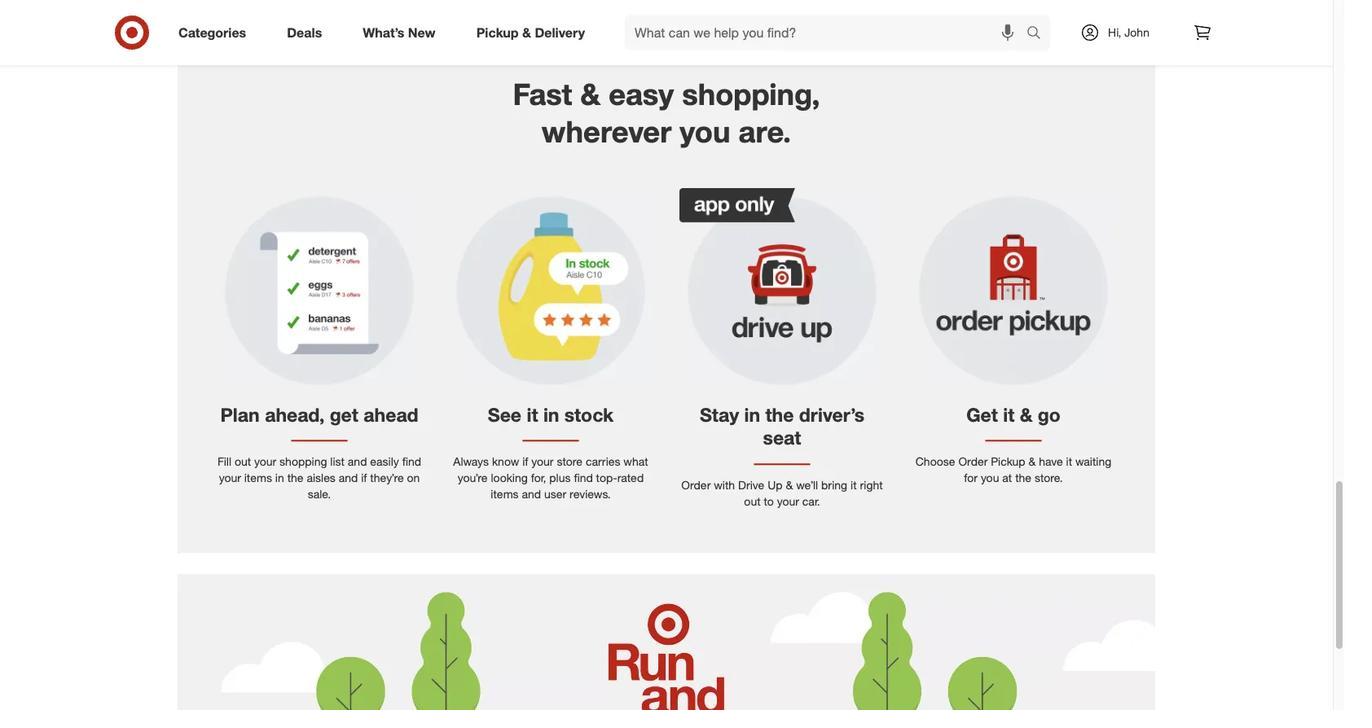 Task type: describe. For each thing, give the bounding box(es) containing it.
categories
[[178, 25, 246, 40]]

1 vertical spatial and
[[339, 471, 358, 485]]

hi, john
[[1108, 25, 1150, 40]]

bring
[[822, 478, 848, 493]]

pickup & delivery link
[[463, 15, 606, 51]]

are.
[[739, 114, 791, 149]]

stock
[[565, 404, 614, 426]]

you're
[[458, 471, 488, 485]]

your left shopping
[[254, 455, 276, 469]]

aisles
[[307, 471, 336, 485]]

wherever
[[542, 114, 672, 149]]

order with drive up & we'll bring it right out to your car.
[[682, 478, 883, 509]]

if inside fill out your shopping list and easily find your items in the aisles and if they're on sale.
[[361, 471, 367, 485]]

plan
[[220, 404, 260, 426]]

ahead,
[[265, 404, 325, 426]]

easy
[[609, 77, 674, 112]]

pickup inside choose order pickup & have it waiting for you at the store.
[[991, 455, 1026, 469]]

what
[[624, 455, 648, 469]]

& inside choose order pickup & have it waiting for you at the store.
[[1029, 455, 1036, 469]]

with
[[714, 478, 735, 493]]

store
[[557, 455, 583, 469]]

shopping
[[280, 455, 327, 469]]

for,
[[531, 471, 546, 485]]

stay in the driver's seat
[[700, 404, 865, 450]]

see
[[488, 404, 522, 426]]

& inside 'fast & easy shopping, wherever you are.'
[[581, 77, 601, 112]]

____ for the
[[754, 435, 811, 469]]

____ for &
[[986, 411, 1042, 445]]

in inside fill out your shopping list and easily find your items in the aisles and if they're on sale.
[[275, 471, 284, 485]]

it inside order with drive up & we'll bring it right out to your car.
[[851, 478, 857, 493]]

user
[[544, 487, 567, 502]]

always
[[453, 455, 489, 469]]

fast
[[513, 77, 572, 112]]

get it & go
[[967, 404, 1061, 426]]

items inside always know if your store carries what you're looking for, plus find top-rated items and user reviews.
[[491, 487, 519, 502]]

you inside choose order pickup & have it waiting for you at the store.
[[981, 471, 1000, 485]]

what's new
[[363, 25, 436, 40]]

____ for in
[[523, 411, 579, 445]]

to
[[764, 495, 774, 509]]

shopping,
[[682, 77, 820, 112]]

on
[[407, 471, 420, 485]]

easily
[[370, 455, 399, 469]]

your down the fill at the bottom left of the page
[[219, 471, 241, 485]]

choose order pickup & have it waiting for you at the store.
[[916, 455, 1112, 485]]

fill
[[218, 455, 231, 469]]

we'll
[[796, 478, 818, 493]]

for
[[964, 471, 978, 485]]

sale.
[[308, 487, 331, 502]]

get
[[330, 404, 359, 426]]

0 vertical spatial pickup
[[476, 25, 519, 40]]

& left go
[[1020, 404, 1033, 426]]

always know if your store carries what you're looking for, plus find top-rated items and user reviews.
[[453, 455, 648, 502]]

they're
[[370, 471, 404, 485]]

go
[[1038, 404, 1061, 426]]

& inside order with drive up & we'll bring it right out to your car.
[[786, 478, 793, 493]]

what's
[[363, 25, 405, 40]]

0 vertical spatial and
[[348, 455, 367, 469]]



Task type: locate. For each thing, give the bounding box(es) containing it.
1 vertical spatial if
[[361, 471, 367, 485]]

get
[[967, 404, 998, 426]]

plus
[[550, 471, 571, 485]]

1 horizontal spatial you
[[981, 471, 1000, 485]]

order
[[959, 455, 988, 469], [682, 478, 711, 493]]

pickup & delivery
[[476, 25, 585, 40]]

you
[[680, 114, 731, 149], [981, 471, 1000, 485]]

0 horizontal spatial out
[[235, 455, 251, 469]]

0 horizontal spatial find
[[402, 455, 421, 469]]

list
[[330, 455, 345, 469]]

2 horizontal spatial the
[[1016, 471, 1032, 485]]

right
[[860, 478, 883, 493]]

your
[[254, 455, 276, 469], [532, 455, 554, 469], [219, 471, 241, 485], [777, 495, 799, 509]]

store.
[[1035, 471, 1063, 485]]

0 vertical spatial out
[[235, 455, 251, 469]]

delivery
[[535, 25, 585, 40]]

____ up shopping
[[291, 411, 348, 445]]

& left "have"
[[1029, 455, 1036, 469]]

out
[[235, 455, 251, 469], [744, 495, 761, 509]]

find up reviews.
[[574, 471, 593, 485]]

plan ahead, get ahead
[[220, 404, 418, 426]]

if
[[523, 455, 528, 469], [361, 471, 367, 485]]

0 horizontal spatial items
[[244, 471, 272, 485]]

What can we help you find? suggestions appear below search field
[[625, 15, 1031, 51]]

it right get
[[1004, 404, 1015, 426]]

it inside choose order pickup & have it waiting for you at the store.
[[1067, 455, 1073, 469]]

0 horizontal spatial if
[[361, 471, 367, 485]]

hi,
[[1108, 25, 1122, 40]]

____ for get
[[291, 411, 348, 445]]

out inside fill out your shopping list and easily find your items in the aisles and if they're on sale.
[[235, 455, 251, 469]]

1 horizontal spatial pickup
[[991, 455, 1026, 469]]

car.
[[803, 495, 820, 509]]

deals link
[[273, 15, 343, 51]]

order inside order with drive up & we'll bring it right out to your car.
[[682, 478, 711, 493]]

waiting
[[1076, 455, 1112, 469]]

and right list
[[348, 455, 367, 469]]

1 horizontal spatial if
[[523, 455, 528, 469]]

0 horizontal spatial the
[[287, 471, 304, 485]]

rated
[[618, 471, 644, 485]]

1 horizontal spatial items
[[491, 487, 519, 502]]

it left right
[[851, 478, 857, 493]]

find
[[402, 455, 421, 469], [574, 471, 593, 485]]

find inside always know if your store carries what you're looking for, plus find top-rated items and user reviews.
[[574, 471, 593, 485]]

deals
[[287, 25, 322, 40]]

choose
[[916, 455, 956, 469]]

find inside fill out your shopping list and easily find your items in the aisles and if they're on sale.
[[402, 455, 421, 469]]

order left with
[[682, 478, 711, 493]]

1 vertical spatial out
[[744, 495, 761, 509]]

out right the fill at the bottom left of the page
[[235, 455, 251, 469]]

the up seat
[[766, 404, 794, 426]]

items inside fill out your shopping list and easily find your items in the aisles and if they're on sale.
[[244, 471, 272, 485]]

items
[[244, 471, 272, 485], [491, 487, 519, 502]]

pickup up the at
[[991, 455, 1026, 469]]

1 vertical spatial items
[[491, 487, 519, 502]]

1 horizontal spatial the
[[766, 404, 794, 426]]

if inside always know if your store carries what you're looking for, plus find top-rated items and user reviews.
[[523, 455, 528, 469]]

and down for,
[[522, 487, 541, 502]]

1 vertical spatial you
[[981, 471, 1000, 485]]

know
[[492, 455, 519, 469]]

1 horizontal spatial in
[[544, 404, 559, 426]]

categories link
[[165, 15, 267, 51]]

in inside stay in the driver's seat
[[745, 404, 760, 426]]

____ up up
[[754, 435, 811, 469]]

the inside fill out your shopping list and easily find your items in the aisles and if they're on sale.
[[287, 471, 304, 485]]

0 vertical spatial if
[[523, 455, 528, 469]]

1 vertical spatial order
[[682, 478, 711, 493]]

it right see
[[527, 404, 538, 426]]

you down shopping,
[[680, 114, 731, 149]]

1 horizontal spatial order
[[959, 455, 988, 469]]

at
[[1003, 471, 1012, 485]]

1 horizontal spatial find
[[574, 471, 593, 485]]

it
[[527, 404, 538, 426], [1004, 404, 1015, 426], [1067, 455, 1073, 469], [851, 478, 857, 493]]

the right the at
[[1016, 471, 1032, 485]]

the down shopping
[[287, 471, 304, 485]]

pickup
[[476, 25, 519, 40], [991, 455, 1026, 469]]

____ up the store
[[523, 411, 579, 445]]

have
[[1039, 455, 1063, 469]]

2 horizontal spatial in
[[745, 404, 760, 426]]

1 vertical spatial pickup
[[991, 455, 1026, 469]]

out inside order with drive up & we'll bring it right out to your car.
[[744, 495, 761, 509]]

your up for,
[[532, 455, 554, 469]]

items left aisles
[[244, 471, 272, 485]]

2 vertical spatial and
[[522, 487, 541, 502]]

in
[[544, 404, 559, 426], [745, 404, 760, 426], [275, 471, 284, 485]]

looking
[[491, 471, 528, 485]]

search button
[[1020, 15, 1059, 54]]

and down list
[[339, 471, 358, 485]]

carries
[[586, 455, 621, 469]]

out down drive
[[744, 495, 761, 509]]

if left they're
[[361, 471, 367, 485]]

0 horizontal spatial order
[[682, 478, 711, 493]]

and inside always know if your store carries what you're looking for, plus find top-rated items and user reviews.
[[522, 487, 541, 502]]

see it in stock
[[488, 404, 614, 426]]

0 vertical spatial items
[[244, 471, 272, 485]]

in right stay
[[745, 404, 760, 426]]

order up for
[[959, 455, 988, 469]]

order inside choose order pickup & have it waiting for you at the store.
[[959, 455, 988, 469]]

find up the on
[[402, 455, 421, 469]]

the
[[766, 404, 794, 426], [287, 471, 304, 485], [1016, 471, 1032, 485]]

your inside always know if your store carries what you're looking for, plus find top-rated items and user reviews.
[[532, 455, 554, 469]]

in left stock
[[544, 404, 559, 426]]

up
[[768, 478, 783, 493]]

driver's
[[799, 404, 865, 426]]

____ up choose order pickup & have it waiting for you at the store.
[[986, 411, 1042, 445]]

seat
[[763, 427, 801, 450]]

fill out your shopping list and easily find your items in the aisles and if they're on sale.
[[218, 455, 421, 502]]

& left delivery at the left of the page
[[522, 25, 531, 40]]

ahead
[[364, 404, 418, 426]]

pickup left delivery at the left of the page
[[476, 25, 519, 40]]

drive
[[738, 478, 765, 493]]

new
[[408, 25, 436, 40]]

stay
[[700, 404, 739, 426]]

0 horizontal spatial pickup
[[476, 25, 519, 40]]

the inside choose order pickup & have it waiting for you at the store.
[[1016, 471, 1032, 485]]

& up wherever
[[581, 77, 601, 112]]

top-
[[596, 471, 618, 485]]

1 vertical spatial find
[[574, 471, 593, 485]]

0 vertical spatial find
[[402, 455, 421, 469]]

you inside 'fast & easy shopping, wherever you are.'
[[680, 114, 731, 149]]

it right "have"
[[1067, 455, 1073, 469]]

you left the at
[[981, 471, 1000, 485]]

search
[[1020, 26, 1059, 42]]

items down looking on the bottom of the page
[[491, 487, 519, 502]]

in down shopping
[[275, 471, 284, 485]]

and
[[348, 455, 367, 469], [339, 471, 358, 485], [522, 487, 541, 502]]

____
[[291, 411, 348, 445], [523, 411, 579, 445], [986, 411, 1042, 445], [754, 435, 811, 469]]

0 vertical spatial you
[[680, 114, 731, 149]]

the inside stay in the driver's seat
[[766, 404, 794, 426]]

reviews.
[[570, 487, 611, 502]]

what's new link
[[349, 15, 456, 51]]

your inside order with drive up & we'll bring it right out to your car.
[[777, 495, 799, 509]]

john
[[1125, 25, 1150, 40]]

& right up
[[786, 478, 793, 493]]

1 horizontal spatial out
[[744, 495, 761, 509]]

fast & easy shopping, wherever you are.
[[513, 77, 820, 149]]

0 vertical spatial order
[[959, 455, 988, 469]]

if right know
[[523, 455, 528, 469]]

&
[[522, 25, 531, 40], [581, 77, 601, 112], [1020, 404, 1033, 426], [1029, 455, 1036, 469], [786, 478, 793, 493]]

your right 'to'
[[777, 495, 799, 509]]

0 horizontal spatial in
[[275, 471, 284, 485]]

0 horizontal spatial you
[[680, 114, 731, 149]]



Task type: vqa. For each thing, say whether or not it's contained in the screenshot.
rightmost "&"
no



